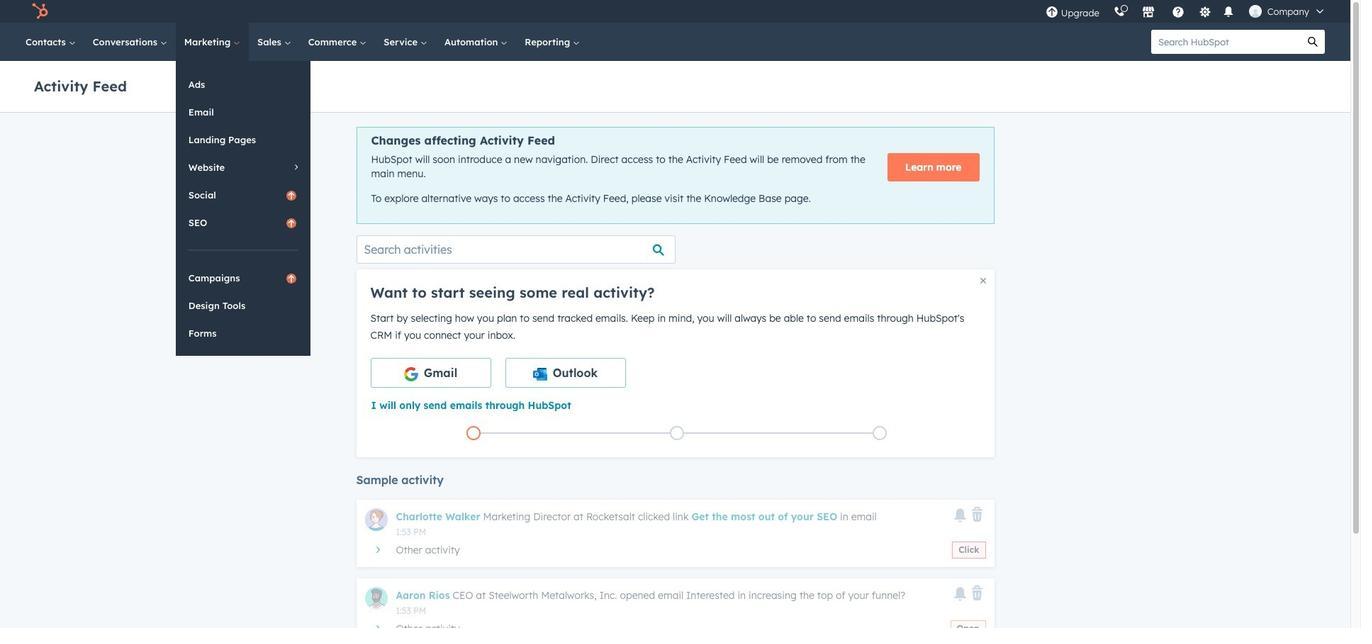 Task type: locate. For each thing, give the bounding box(es) containing it.
Search HubSpot search field
[[1151, 30, 1301, 54]]

Search activities search field
[[356, 235, 675, 264]]

list
[[372, 423, 981, 443]]

None checkbox
[[370, 358, 491, 388]]

menu
[[1038, 0, 1333, 23]]

None checkbox
[[505, 358, 626, 388]]

onboarding.steps.finalstep.title image
[[876, 430, 883, 438]]



Task type: describe. For each thing, give the bounding box(es) containing it.
marketplaces image
[[1142, 6, 1155, 19]]

close image
[[980, 278, 986, 283]]

jacob simon image
[[1249, 5, 1262, 18]]

marketing menu
[[176, 61, 310, 356]]

onboarding.steps.sendtrackedemailingmail.title image
[[673, 430, 680, 438]]



Task type: vqa. For each thing, say whether or not it's contained in the screenshot.
right booking
no



